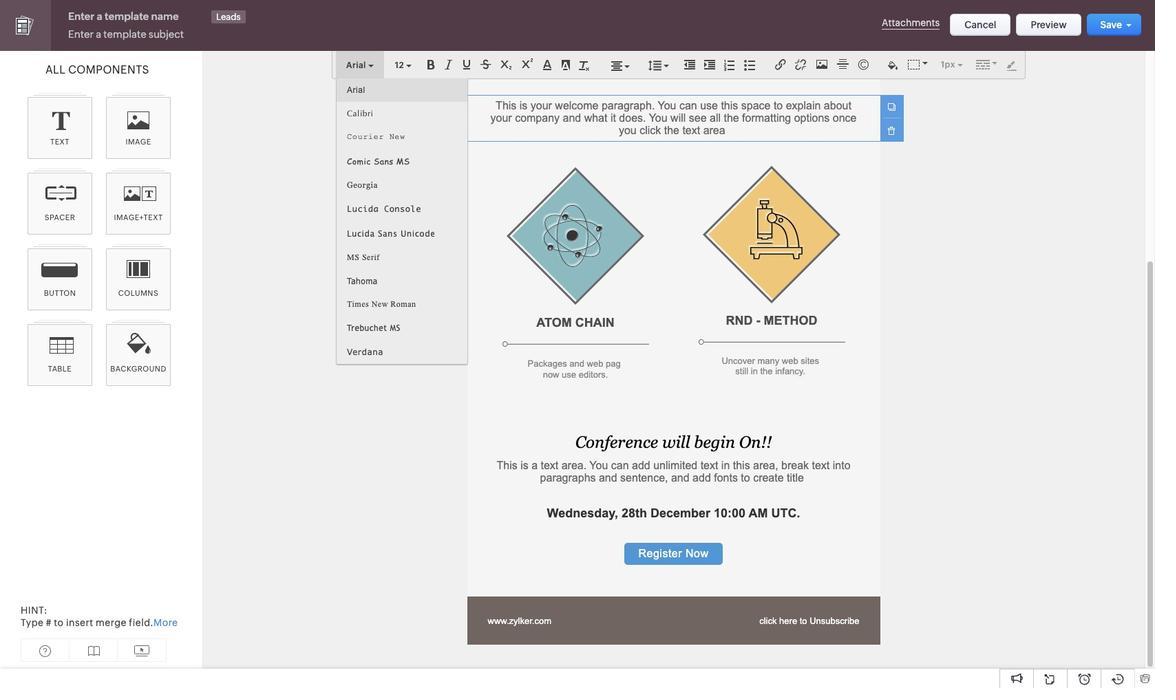 Task type: vqa. For each thing, say whether or not it's contained in the screenshot.
1st Name from the top
no



Task type: describe. For each thing, give the bounding box(es) containing it.
Enter a template name text field
[[65, 10, 213, 24]]

save
[[1101, 19, 1123, 30]]



Task type: locate. For each thing, give the bounding box(es) containing it.
leads
[[216, 12, 241, 22]]

None button
[[951, 14, 1011, 36], [1017, 14, 1082, 36], [951, 14, 1011, 36], [1017, 14, 1082, 36]]

attachments
[[882, 17, 940, 28]]



